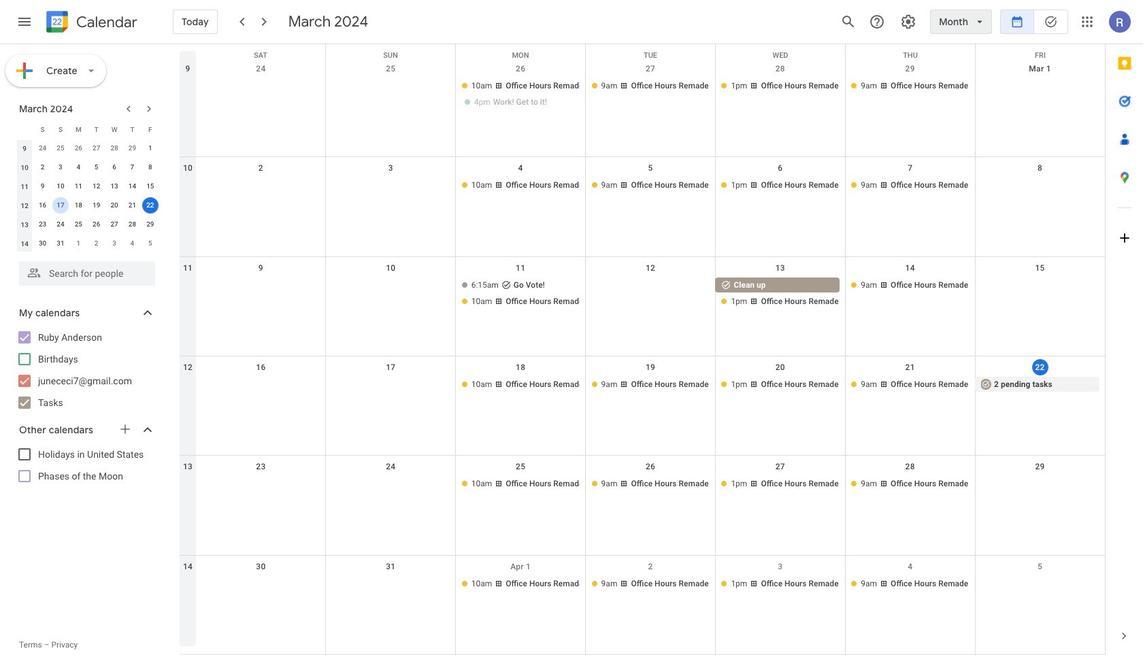 Task type: locate. For each thing, give the bounding box(es) containing it.
cell
[[196, 78, 326, 111], [326, 78, 456, 111], [456, 78, 586, 111], [975, 78, 1105, 111], [196, 178, 326, 194], [326, 178, 456, 194], [975, 178, 1105, 194], [52, 196, 70, 215], [141, 196, 159, 215], [196, 277, 326, 310], [326, 277, 456, 310], [456, 277, 586, 310], [586, 277, 716, 310], [716, 277, 846, 310], [975, 277, 1105, 310], [196, 377, 326, 393], [326, 377, 456, 393], [196, 477, 326, 493], [326, 477, 456, 493], [975, 477, 1105, 493], [196, 576, 326, 593], [326, 576, 456, 593], [975, 576, 1105, 593]]

main drawer image
[[16, 14, 33, 30]]

calendar element
[[44, 8, 137, 38]]

7 element
[[124, 159, 141, 176]]

row
[[180, 44, 1105, 65], [180, 58, 1105, 157], [16, 120, 159, 139], [16, 139, 159, 158], [180, 157, 1105, 257], [16, 158, 159, 177], [16, 177, 159, 196], [16, 196, 159, 215], [16, 215, 159, 234], [16, 234, 159, 253], [180, 257, 1105, 357], [180, 357, 1105, 456], [180, 456, 1105, 556], [180, 556, 1105, 655]]

19 element
[[88, 197, 105, 214]]

april 1 element
[[70, 235, 87, 252]]

28 element
[[124, 216, 141, 233]]

10 element
[[52, 178, 69, 195]]

february 24 element
[[34, 140, 51, 157]]

17 element
[[52, 197, 69, 214]]

column header inside march 2024 grid
[[16, 120, 34, 139]]

16 element
[[34, 197, 51, 214]]

march 2024 grid
[[13, 120, 159, 253]]

13 element
[[106, 178, 123, 195]]

my calendars list
[[3, 327, 169, 414]]

row group
[[16, 139, 159, 253]]

grid
[[180, 44, 1105, 655]]

11 element
[[70, 178, 87, 195]]

31 element
[[52, 235, 69, 252]]

column header
[[16, 120, 34, 139]]

4 element
[[70, 159, 87, 176]]

other calendars list
[[3, 444, 169, 487]]

february 28 element
[[106, 140, 123, 157]]

21 element
[[124, 197, 141, 214]]

None search field
[[0, 256, 169, 286]]

15 element
[[142, 178, 158, 195]]

tab list
[[1106, 44, 1143, 617]]

25 element
[[70, 216, 87, 233]]

29 element
[[142, 216, 158, 233]]

Search for people text field
[[27, 261, 147, 286]]

add other calendars image
[[118, 423, 132, 436]]

9 element
[[34, 178, 51, 195]]

february 25 element
[[52, 140, 69, 157]]

20 element
[[106, 197, 123, 214]]

february 29 element
[[124, 140, 141, 157]]

1 element
[[142, 140, 158, 157]]

settings menu image
[[901, 14, 917, 30]]

heading
[[74, 14, 137, 30]]



Task type: vqa. For each thing, say whether or not it's contained in the screenshot.
26 ELEMENT
yes



Task type: describe. For each thing, give the bounding box(es) containing it.
heading inside calendar 'element'
[[74, 14, 137, 30]]

18 element
[[70, 197, 87, 214]]

april 2 element
[[88, 235, 105, 252]]

23 element
[[34, 216, 51, 233]]

february 27 element
[[88, 140, 105, 157]]

8 element
[[142, 159, 158, 176]]

2 element
[[34, 159, 51, 176]]

14 element
[[124, 178, 141, 195]]

27 element
[[106, 216, 123, 233]]

april 3 element
[[106, 235, 123, 252]]

5 element
[[88, 159, 105, 176]]

april 5 element
[[142, 235, 158, 252]]

3 element
[[52, 159, 69, 176]]

26 element
[[88, 216, 105, 233]]

april 4 element
[[124, 235, 141, 252]]

30 element
[[34, 235, 51, 252]]

22, today element
[[142, 197, 158, 214]]

row group inside march 2024 grid
[[16, 139, 159, 253]]

6 element
[[106, 159, 123, 176]]

12 element
[[88, 178, 105, 195]]

february 26 element
[[70, 140, 87, 157]]

24 element
[[52, 216, 69, 233]]



